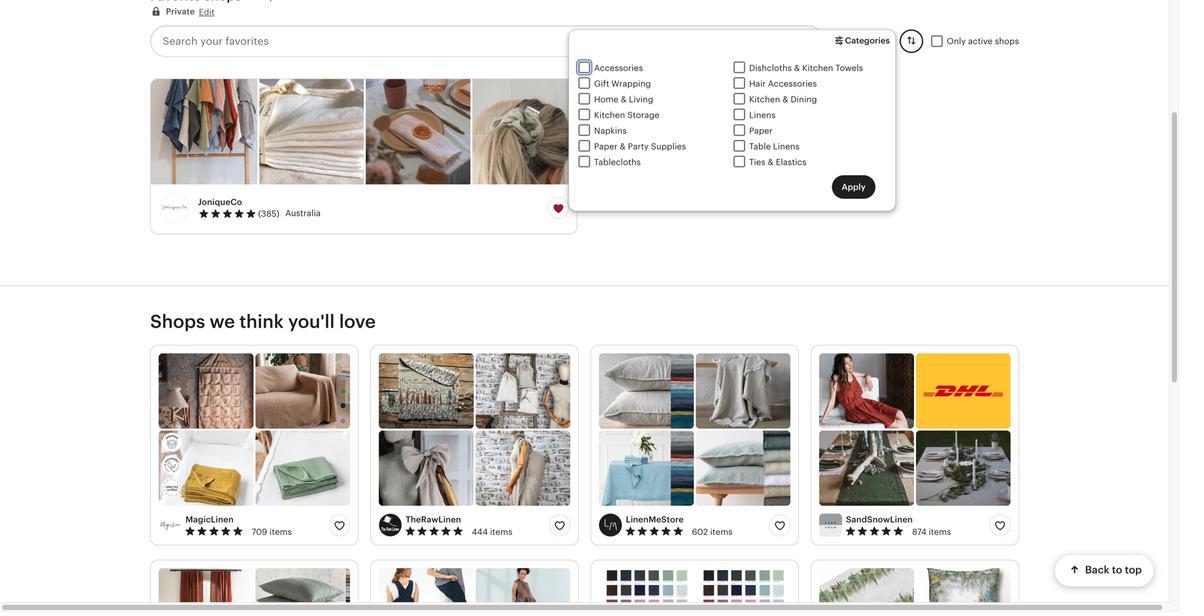 Task type: vqa. For each thing, say whether or not it's contained in the screenshot.
the Planters & Pots Link
no



Task type: describe. For each thing, give the bounding box(es) containing it.
709
[[252, 528, 267, 537]]

1 item from this shop image from the left
[[151, 79, 257, 185]]

apply
[[842, 182, 866, 192]]

active
[[969, 36, 993, 46]]

linenmestore
[[626, 515, 684, 525]]

items for 444 items
[[490, 528, 513, 537]]

kitchen inside the dishcloths & kitchen towels gift wrapping
[[803, 63, 834, 73]]

menu containing accessories
[[569, 29, 896, 212]]

joniqueco
[[198, 197, 242, 207]]

table linens tablecloths
[[594, 142, 800, 167]]

hair accessories home & living
[[594, 79, 817, 104]]

back to top
[[1086, 565, 1142, 577]]

categories
[[845, 36, 890, 45]]

wrapping
[[612, 79, 651, 89]]

only active shops
[[947, 36, 1020, 46]]

874 items
[[913, 528, 952, 537]]

shops
[[150, 311, 205, 332]]

sandsnowlinen
[[846, 515, 913, 525]]

private
[[166, 7, 195, 16]]

shops
[[995, 36, 1020, 46]]

edit button
[[199, 6, 215, 18]]

& for kitchen & dining kitchen storage
[[783, 95, 789, 104]]

ties & elastics
[[750, 157, 807, 167]]

ties
[[750, 157, 766, 167]]

top
[[1125, 565, 1142, 577]]

444
[[472, 528, 488, 537]]

tablecloths
[[594, 157, 641, 167]]

back
[[1086, 565, 1110, 577]]

towels
[[836, 63, 864, 73]]

we
[[210, 311, 235, 332]]

1 horizontal spatial kitchen
[[750, 95, 781, 104]]

storage
[[628, 110, 660, 120]]

Search your favorites text field
[[150, 26, 784, 57]]

to
[[1112, 565, 1123, 577]]

gift
[[594, 79, 610, 89]]

3 item from this shop image from the left
[[366, 79, 471, 185]]

(385)
[[258, 209, 280, 219]]

& for ties & elastics
[[768, 157, 774, 167]]

only
[[947, 36, 966, 46]]

0 horizontal spatial accessories
[[594, 63, 643, 73]]

444 items
[[472, 528, 513, 537]]

napkins
[[594, 126, 627, 136]]

4 item from this shop image from the left
[[472, 79, 577, 185]]



Task type: locate. For each thing, give the bounding box(es) containing it.
& right home
[[621, 95, 627, 104]]

2 horizontal spatial kitchen
[[803, 63, 834, 73]]

& inside paper paper & party supplies
[[620, 142, 626, 152]]

linens
[[750, 110, 776, 120], [774, 142, 800, 152]]

874
[[913, 528, 927, 537]]

back to top button
[[1055, 556, 1154, 587]]

accessories
[[594, 63, 643, 73], [768, 79, 817, 89]]

think
[[240, 311, 284, 332]]

items for 602 items
[[711, 528, 733, 537]]

categories button
[[828, 29, 896, 53]]

0 vertical spatial accessories
[[594, 63, 643, 73]]

1 vertical spatial paper
[[594, 142, 618, 152]]

602 items
[[692, 528, 733, 537]]

602
[[692, 528, 708, 537]]

paper paper & party supplies
[[594, 126, 773, 152]]

accessories up dining
[[768, 79, 817, 89]]

1 vertical spatial kitchen
[[750, 95, 781, 104]]

kitchen up napkins
[[594, 110, 625, 120]]

magiclinen
[[186, 515, 234, 525]]

&
[[794, 63, 800, 73], [621, 95, 627, 104], [783, 95, 789, 104], [620, 142, 626, 152], [768, 157, 774, 167]]

dishcloths
[[750, 63, 792, 73]]

linens up table
[[750, 110, 776, 120]]

elastics
[[776, 157, 807, 167]]

linens up elastics
[[774, 142, 800, 152]]

living
[[629, 95, 654, 104]]

love
[[339, 311, 376, 332]]

item from this shop image
[[151, 79, 257, 185], [259, 79, 364, 185], [366, 79, 471, 185], [472, 79, 577, 185]]

0 horizontal spatial kitchen
[[594, 110, 625, 120]]

1 horizontal spatial paper
[[750, 126, 773, 136]]

party
[[628, 142, 649, 152]]

& right dishcloths
[[794, 63, 800, 73]]

paper up table
[[750, 126, 773, 136]]

& for dishcloths & kitchen towels gift wrapping
[[794, 63, 800, 73]]

items for 874 items
[[929, 528, 952, 537]]

1 horizontal spatial accessories
[[768, 79, 817, 89]]

items
[[270, 528, 292, 537], [490, 528, 513, 537], [711, 528, 733, 537], [929, 528, 952, 537]]

2 item from this shop image from the left
[[259, 79, 364, 185]]

kitchen
[[803, 63, 834, 73], [750, 95, 781, 104], [594, 110, 625, 120]]

2 items from the left
[[490, 528, 513, 537]]

linens inside table linens tablecloths
[[774, 142, 800, 152]]

dishcloths & kitchen towels gift wrapping
[[594, 63, 864, 89]]

0 horizontal spatial paper
[[594, 142, 618, 152]]

3 items from the left
[[711, 528, 733, 537]]

& inside kitchen & dining kitchen storage
[[783, 95, 789, 104]]

linens inside "linens napkins"
[[750, 110, 776, 120]]

paper
[[750, 126, 773, 136], [594, 142, 618, 152]]

items right 444
[[490, 528, 513, 537]]

edit
[[199, 7, 215, 17]]

dining
[[791, 95, 817, 104]]

items right "709"
[[270, 528, 292, 537]]

items right '602'
[[711, 528, 733, 537]]

kitchen left towels
[[803, 63, 834, 73]]

1 vertical spatial accessories
[[768, 79, 817, 89]]

& left dining
[[783, 95, 789, 104]]

& inside the dishcloths & kitchen towels gift wrapping
[[794, 63, 800, 73]]

& inside the hair accessories home & living
[[621, 95, 627, 104]]

items right 874
[[929, 528, 952, 537]]

australia
[[285, 208, 321, 218]]

kitchen down hair
[[750, 95, 781, 104]]

709 items
[[252, 528, 292, 537]]

4 items from the left
[[929, 528, 952, 537]]

accessories up wrapping on the top
[[594, 63, 643, 73]]

hair
[[750, 79, 766, 89]]

apply button
[[832, 175, 876, 199]]

shops we think you'll love
[[150, 311, 376, 332]]

1 vertical spatial linens
[[774, 142, 800, 152]]

accessories inside the hair accessories home & living
[[768, 79, 817, 89]]

you'll
[[288, 311, 335, 332]]

0 vertical spatial linens
[[750, 110, 776, 120]]

home
[[594, 95, 619, 104]]

menu
[[569, 29, 896, 212]]

0 vertical spatial paper
[[750, 126, 773, 136]]

items for 709 items
[[270, 528, 292, 537]]

1 items from the left
[[270, 528, 292, 537]]

& left party
[[620, 142, 626, 152]]

therawlinen
[[406, 515, 461, 525]]

2 vertical spatial kitchen
[[594, 110, 625, 120]]

0 vertical spatial kitchen
[[803, 63, 834, 73]]

paper down napkins
[[594, 142, 618, 152]]

linens napkins
[[594, 110, 776, 136]]

& right ties
[[768, 157, 774, 167]]

table
[[750, 142, 771, 152]]

avatar belonging to joniqueco image
[[159, 192, 190, 224]]

kitchen & dining kitchen storage
[[594, 95, 817, 120]]

supplies
[[651, 142, 686, 152]]



